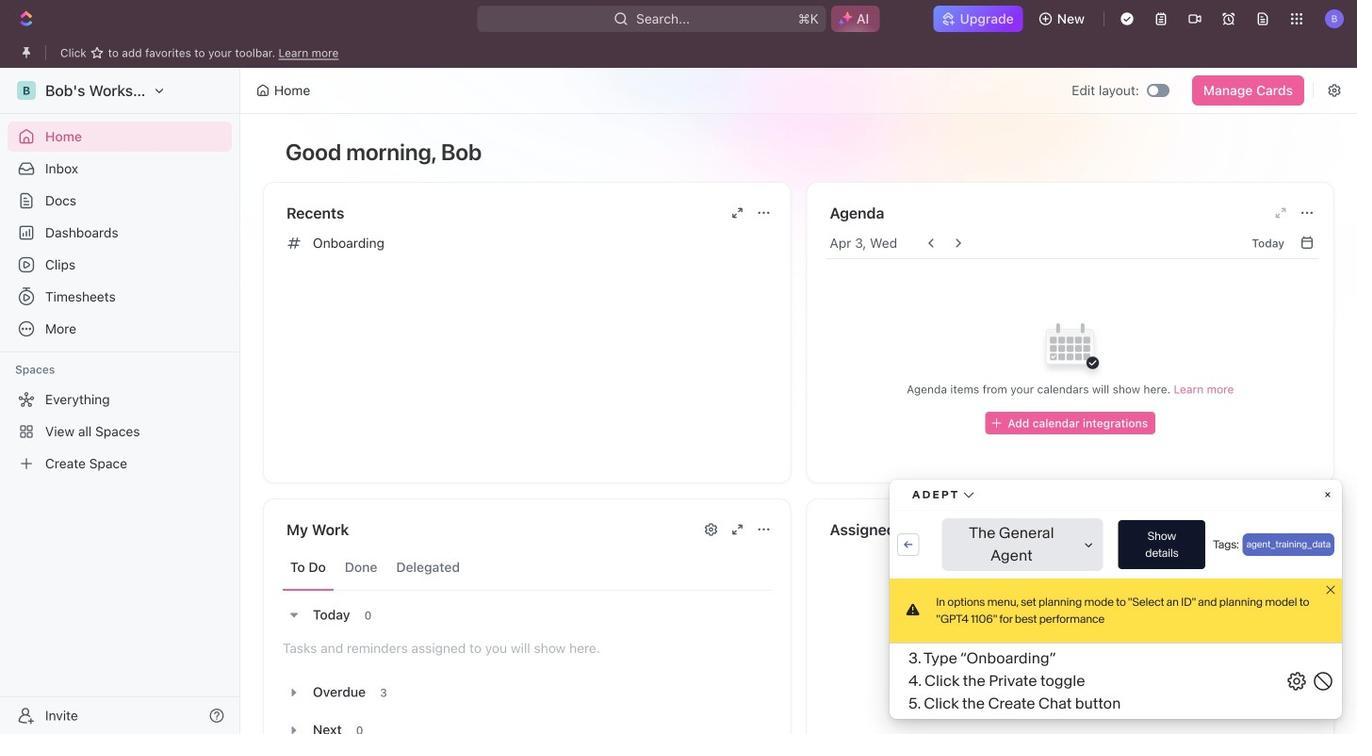 Task type: locate. For each thing, give the bounding box(es) containing it.
tab list
[[283, 545, 771, 591]]

tree
[[8, 385, 232, 479]]



Task type: vqa. For each thing, say whether or not it's contained in the screenshot.
or
no



Task type: describe. For each thing, give the bounding box(es) containing it.
sidebar navigation
[[0, 68, 240, 734]]

tree inside sidebar navigation
[[8, 385, 232, 479]]



